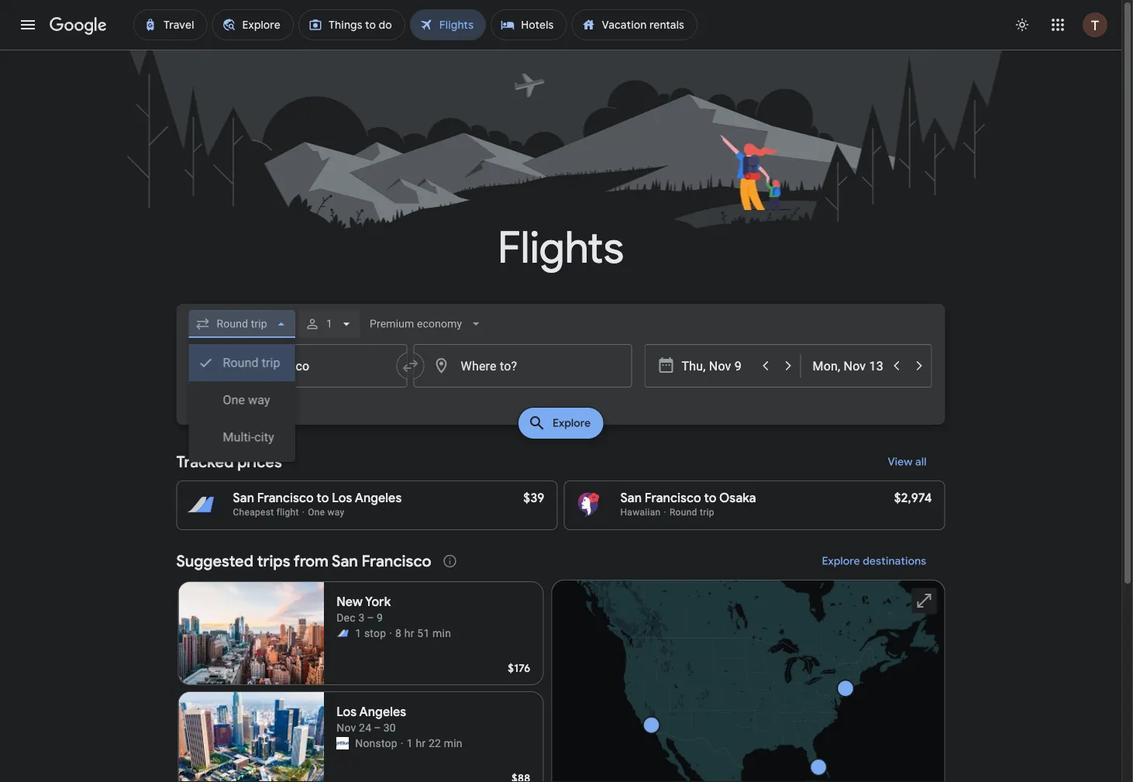 Task type: locate. For each thing, give the bounding box(es) containing it.
None field
[[189, 310, 295, 338], [364, 310, 490, 338], [189, 310, 295, 338], [364, 310, 490, 338]]

 image left 8 at the bottom
[[389, 626, 392, 641]]

francisco up round
[[645, 490, 702, 506]]

0 horizontal spatial  image
[[389, 626, 392, 641]]

0 horizontal spatial san
[[233, 490, 254, 506]]

1 horizontal spatial to
[[705, 490, 717, 506]]

1 for 1 stop
[[355, 627, 362, 640]]

change appearance image
[[1004, 6, 1041, 43]]

1 horizontal spatial 1
[[355, 627, 362, 640]]

san right from on the bottom left of page
[[332, 551, 358, 571]]

0 horizontal spatial hr
[[405, 627, 415, 640]]

2974 US dollars text field
[[895, 490, 932, 506]]

 image for los angeles
[[401, 736, 404, 751]]

to for osaka
[[705, 490, 717, 506]]

new york dec 3 – 9
[[337, 594, 391, 624]]

francisco
[[257, 490, 314, 506], [645, 490, 702, 506], [362, 551, 432, 571]]

0 vertical spatial angeles
[[355, 490, 402, 506]]

1 hr 22 min
[[407, 737, 463, 750]]

1
[[326, 318, 333, 330], [355, 627, 362, 640], [407, 737, 413, 750]]

los up the way
[[332, 490, 352, 506]]

Departure text field
[[682, 345, 753, 387]]

1 vertical spatial los
[[337, 704, 357, 720]]

hr right 8 at the bottom
[[405, 627, 415, 640]]

los
[[332, 490, 352, 506], [337, 704, 357, 720]]

select your ticket type. list box
[[189, 338, 295, 462]]

to
[[317, 490, 329, 506], [705, 490, 717, 506]]

$2,974
[[895, 490, 932, 506]]

to up the trip
[[705, 490, 717, 506]]

suggested trips from san francisco
[[176, 551, 432, 571]]

 image right nonstop
[[401, 736, 404, 751]]

1 horizontal spatial francisco
[[362, 551, 432, 571]]

0 vertical spatial explore
[[553, 416, 591, 430]]

0 vertical spatial min
[[433, 627, 451, 640]]

1 vertical spatial min
[[444, 737, 463, 750]]

1 horizontal spatial hr
[[416, 737, 426, 750]]

2 horizontal spatial 1
[[407, 737, 413, 750]]

2 to from the left
[[705, 490, 717, 506]]

flight
[[277, 507, 299, 518]]

angeles
[[355, 490, 402, 506], [359, 704, 407, 720]]

1 vertical spatial 1
[[355, 627, 362, 640]]

1 for 1
[[326, 318, 333, 330]]

 image
[[389, 626, 392, 641], [401, 736, 404, 751]]

san
[[233, 490, 254, 506], [621, 490, 642, 506], [332, 551, 358, 571]]

$39
[[524, 490, 545, 506]]

hr left 22
[[416, 737, 426, 750]]

2 vertical spatial 1
[[407, 737, 413, 750]]

tracked
[[176, 452, 234, 472]]

explore up tracked prices region
[[553, 416, 591, 430]]

1 to from the left
[[317, 490, 329, 506]]

los angeles nov 24 – 30
[[337, 704, 407, 734]]

san for san francisco to los angeles
[[233, 490, 254, 506]]

jetblue image
[[337, 737, 349, 750]]

1 inside 1 popup button
[[326, 318, 333, 330]]

suggested
[[176, 551, 254, 571]]

 image
[[302, 507, 305, 518]]

0 horizontal spatial to
[[317, 490, 329, 506]]

trips
[[257, 551, 290, 571]]

39 US dollars text field
[[524, 490, 545, 506]]

1 horizontal spatial san
[[332, 551, 358, 571]]

1 vertical spatial angeles
[[359, 704, 407, 720]]

prices
[[237, 452, 282, 472]]

2 horizontal spatial san
[[621, 490, 642, 506]]

min
[[433, 627, 451, 640], [444, 737, 463, 750]]

main menu image
[[19, 16, 37, 34]]

to for los
[[317, 490, 329, 506]]

0 vertical spatial los
[[332, 490, 352, 506]]

explore inside suggested trips from san francisco region
[[822, 554, 861, 568]]

None text field
[[189, 344, 407, 388]]

explore destinations button
[[804, 543, 946, 580]]

san francisco to osaka
[[621, 490, 756, 506]]

0 vertical spatial  image
[[389, 626, 392, 641]]

francisco for los
[[257, 490, 314, 506]]

to up one way
[[317, 490, 329, 506]]

0 vertical spatial 1
[[326, 318, 333, 330]]

flights
[[498, 221, 624, 276]]

2 horizontal spatial francisco
[[645, 490, 702, 506]]

option
[[189, 344, 295, 382], [189, 382, 295, 419], [189, 419, 295, 456]]

0 vertical spatial hr
[[405, 627, 415, 640]]

one way
[[308, 507, 345, 518]]

1 button
[[298, 306, 360, 343]]

1 vertical spatial hr
[[416, 737, 426, 750]]

explore inside flight search box
[[553, 416, 591, 430]]

Flight search field
[[164, 304, 958, 462]]

0 horizontal spatial francisco
[[257, 490, 314, 506]]

destinations
[[863, 554, 927, 568]]

1 vertical spatial  image
[[401, 736, 404, 751]]

all
[[916, 455, 927, 469]]

francisco inside suggested trips from san francisco region
[[362, 551, 432, 571]]

0 horizontal spatial explore
[[553, 416, 591, 430]]

los up the nov
[[337, 704, 357, 720]]

explore
[[553, 416, 591, 430], [822, 554, 861, 568]]

hr
[[405, 627, 415, 640], [416, 737, 426, 750]]

francisco up flight
[[257, 490, 314, 506]]

8 hr 51 min
[[396, 627, 451, 640]]

min right 22
[[444, 737, 463, 750]]

1 vertical spatial explore
[[822, 554, 861, 568]]

one
[[308, 507, 325, 518]]

san up cheapest
[[233, 490, 254, 506]]

explore left destinations
[[822, 554, 861, 568]]

min right 51
[[433, 627, 451, 640]]

francisco up york
[[362, 551, 432, 571]]

0 horizontal spatial 1
[[326, 318, 333, 330]]

3 option from the top
[[189, 419, 295, 456]]

round
[[670, 507, 698, 518]]

san up hawaiian
[[621, 490, 642, 506]]

176 US dollars text field
[[508, 661, 531, 675]]

1 horizontal spatial  image
[[401, 736, 404, 751]]

1 horizontal spatial explore
[[822, 554, 861, 568]]

cheapest
[[233, 507, 274, 518]]



Task type: describe. For each thing, give the bounding box(es) containing it.
view all
[[888, 455, 927, 469]]

stop
[[364, 627, 386, 640]]

min for angeles
[[444, 737, 463, 750]]

nonstop
[[355, 737, 398, 750]]

explore for explore destinations
[[822, 554, 861, 568]]

san inside region
[[332, 551, 358, 571]]

los inside tracked prices region
[[332, 490, 352, 506]]

angeles inside tracked prices region
[[355, 490, 402, 506]]

22
[[429, 737, 441, 750]]

24 – 30
[[359, 722, 396, 734]]

51
[[417, 627, 430, 640]]

dec
[[337, 611, 356, 624]]

cheapest flight
[[233, 507, 299, 518]]

los inside los angeles nov 24 – 30
[[337, 704, 357, 720]]

hawaiian
[[621, 507, 661, 518]]

3 – 9
[[359, 611, 383, 624]]

angeles inside los angeles nov 24 – 30
[[359, 704, 407, 720]]

from
[[294, 551, 329, 571]]

$176
[[508, 661, 531, 675]]

explore destinations
[[822, 554, 927, 568]]

view
[[888, 455, 913, 469]]

8
[[396, 627, 402, 640]]

francisco for osaka
[[645, 490, 702, 506]]

trip
[[700, 507, 715, 518]]

york
[[365, 594, 391, 610]]

osaka
[[720, 490, 756, 506]]

tracked prices
[[176, 452, 282, 472]]

 image for new york
[[389, 626, 392, 641]]

2 option from the top
[[189, 382, 295, 419]]

new
[[337, 594, 363, 610]]

san francisco to los angeles
[[233, 490, 402, 506]]

1 stop
[[355, 627, 386, 640]]

explore for explore
[[553, 416, 591, 430]]

suggested trips from san francisco region
[[176, 543, 946, 782]]

round trip
[[670, 507, 715, 518]]

san for san francisco to osaka
[[621, 490, 642, 506]]

frontier and spirit image
[[337, 627, 349, 640]]

1 option from the top
[[189, 344, 295, 382]]

Where to? text field
[[414, 344, 632, 388]]

1 for 1 hr 22 min
[[407, 737, 413, 750]]

88 US dollars text field
[[512, 772, 531, 782]]

tracked prices region
[[176, 444, 946, 530]]

explore button
[[519, 408, 603, 439]]

hr for new york
[[405, 627, 415, 640]]

min for york
[[433, 627, 451, 640]]

way
[[328, 507, 345, 518]]

nov
[[337, 722, 356, 734]]

hr for los angeles
[[416, 737, 426, 750]]

Return text field
[[813, 345, 884, 387]]

 image inside tracked prices region
[[302, 507, 305, 518]]



Task type: vqa. For each thing, say whether or not it's contained in the screenshot.
" Parking" at left
no



